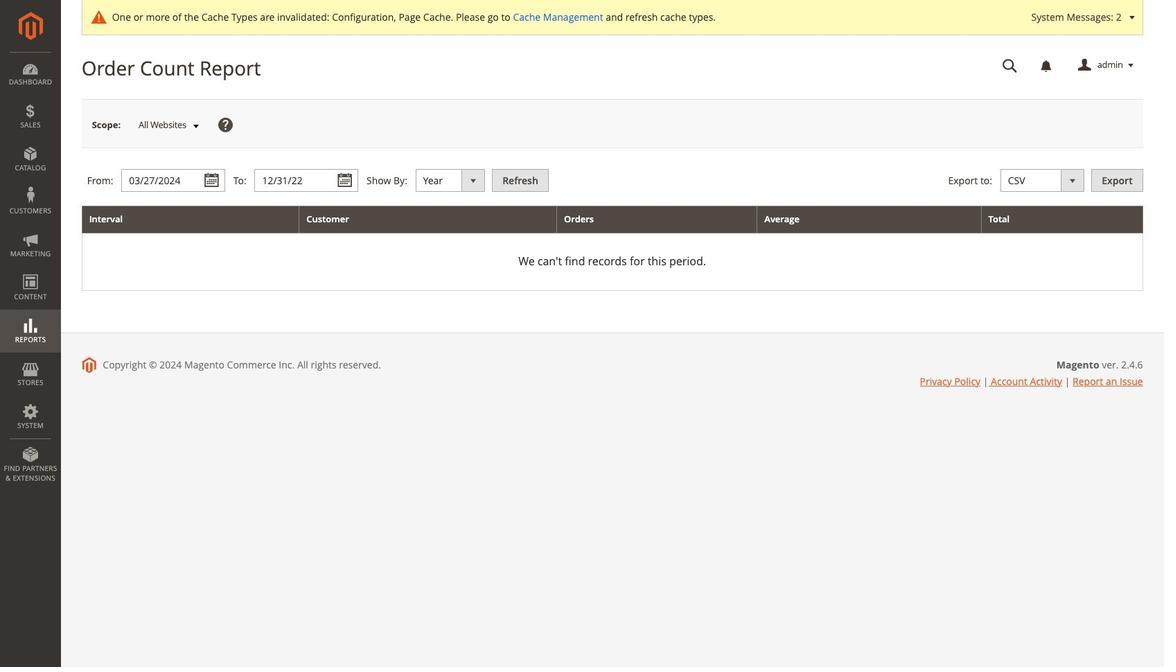 Task type: locate. For each thing, give the bounding box(es) containing it.
None text field
[[121, 169, 225, 192], [255, 169, 358, 192], [121, 169, 225, 192], [255, 169, 358, 192]]

menu bar
[[0, 52, 61, 490]]



Task type: vqa. For each thing, say whether or not it's contained in the screenshot.
menu bar on the left
yes



Task type: describe. For each thing, give the bounding box(es) containing it.
magento admin panel image
[[18, 12, 43, 40]]



